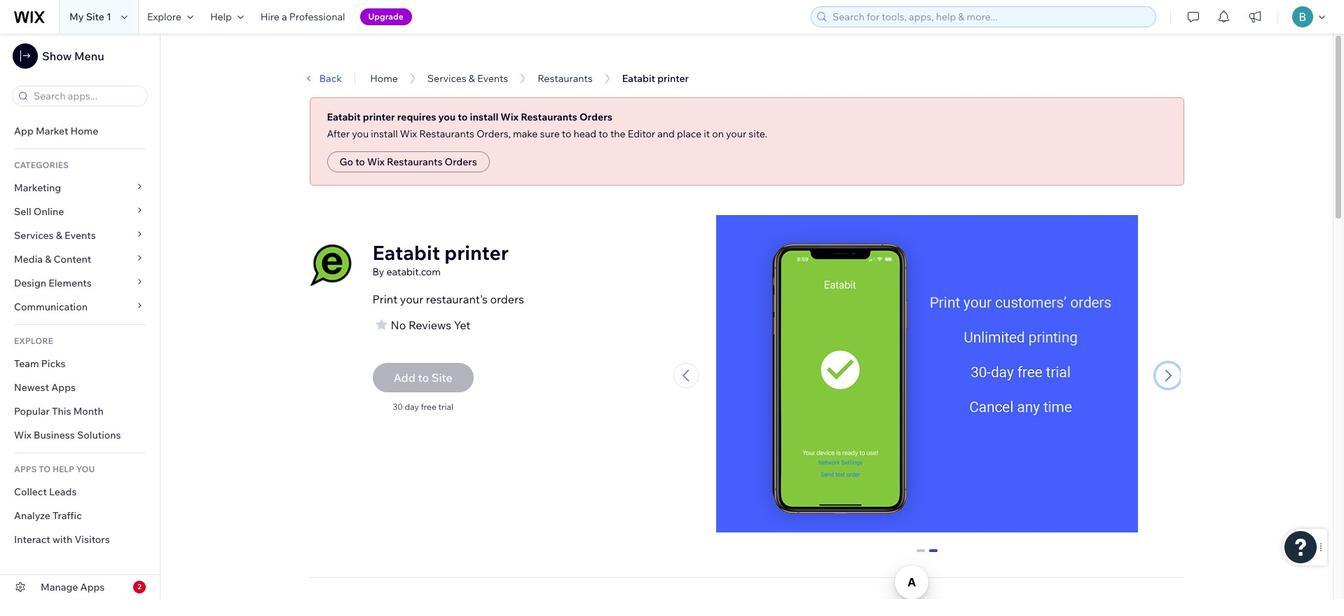 Task type: vqa. For each thing, say whether or not it's contained in the screenshot.
ALERT
no



Task type: locate. For each thing, give the bounding box(es) containing it.
reviews
[[409, 318, 452, 332]]

1 horizontal spatial events
[[477, 72, 508, 85]]

1 horizontal spatial services & events
[[428, 72, 508, 85]]

restaurant's
[[426, 292, 488, 306]]

professional
[[289, 11, 345, 23]]

orders,
[[477, 128, 511, 140]]

install up orders,
[[470, 111, 499, 123]]

orders down orders,
[[445, 156, 477, 168]]

0 horizontal spatial services
[[14, 229, 54, 242]]

wix business solutions link
[[0, 423, 160, 447]]

services & events link up orders,
[[428, 72, 508, 85]]

services & events up media & content on the left
[[14, 229, 96, 242]]

collect leads link
[[0, 480, 160, 504]]

newest apps link
[[0, 376, 160, 400]]

1 horizontal spatial orders
[[580, 111, 613, 123]]

visitors
[[75, 533, 110, 546]]

eatabit inside eatabit printer requires you to install wix restaurants orders after you install wix restaurants orders, make sure to head to the editor and place it on your site.
[[327, 111, 361, 123]]

1 vertical spatial eatabit.com
[[387, 266, 441, 278]]

services down sell online
[[14, 229, 54, 242]]

services up requires
[[428, 72, 467, 85]]

eatabit.com
[[268, 57, 323, 70], [387, 266, 441, 278]]

apps up this
[[51, 381, 76, 394]]

0 vertical spatial apps
[[51, 381, 76, 394]]

1 horizontal spatial your
[[726, 128, 747, 140]]

1 horizontal spatial printer
[[445, 240, 509, 265]]

menu
[[74, 49, 104, 63]]

restaurants
[[538, 72, 593, 85], [521, 111, 578, 123], [419, 128, 474, 140], [387, 156, 443, 168]]

popular this month
[[14, 405, 104, 418]]

0 horizontal spatial you
[[352, 128, 369, 140]]

home up requires
[[370, 72, 398, 85]]

1 horizontal spatial &
[[56, 229, 62, 242]]

back button
[[302, 72, 342, 85]]

elements
[[49, 277, 92, 290]]

help
[[53, 464, 74, 475]]

popular this month link
[[0, 400, 160, 423]]

& for media & content link
[[45, 253, 51, 266]]

0 vertical spatial your
[[726, 128, 747, 140]]

explore
[[14, 336, 53, 346]]

app
[[14, 125, 34, 137]]

0 vertical spatial &
[[469, 72, 475, 85]]

sell
[[14, 205, 31, 218]]

sure
[[540, 128, 560, 140]]

0 horizontal spatial eatabit.com
[[268, 57, 323, 70]]

eatabit up by
[[373, 240, 440, 265]]

1 horizontal spatial 1
[[931, 549, 937, 562]]

0 horizontal spatial services & events
[[14, 229, 96, 242]]

home
[[370, 72, 398, 85], [70, 125, 98, 137]]

2 horizontal spatial printer
[[658, 72, 689, 85]]

events inside 'services & events' link
[[65, 229, 96, 242]]

0 horizontal spatial your
[[400, 292, 424, 306]]

newest apps
[[14, 381, 76, 394]]

apps right manage
[[80, 581, 105, 594]]

1 horizontal spatial home
[[370, 72, 398, 85]]

0 horizontal spatial 1
[[107, 11, 111, 23]]

app market home
[[14, 125, 98, 137]]

go to wix restaurants orders
[[340, 156, 477, 168]]

&
[[469, 72, 475, 85], [56, 229, 62, 242], [45, 253, 51, 266]]

wix down the popular
[[14, 429, 31, 442]]

eatabit inside eatabit printer by eatabit.com
[[373, 240, 440, 265]]

1 vertical spatial events
[[65, 229, 96, 242]]

analyze
[[14, 510, 50, 522]]

your right on
[[726, 128, 747, 140]]

day
[[405, 402, 419, 412]]

1 vertical spatial you
[[352, 128, 369, 140]]

apps
[[51, 381, 76, 394], [80, 581, 105, 594]]

0 vertical spatial 1
[[107, 11, 111, 23]]

2 vertical spatial eatabit
[[373, 240, 440, 265]]

media & content
[[14, 253, 91, 266]]

eatabit for eatabit printer by eatabit.com
[[373, 240, 440, 265]]

hire
[[261, 11, 280, 23]]

wix up make
[[501, 111, 519, 123]]

apps for newest apps
[[51, 381, 76, 394]]

communication link
[[0, 295, 160, 319]]

1 right 0
[[931, 549, 937, 562]]

to right requires
[[458, 111, 468, 123]]

30 day free trial
[[393, 402, 454, 412]]

printer
[[658, 72, 689, 85], [363, 111, 395, 123], [445, 240, 509, 265]]

eatabit.com inside eatabit printer by eatabit.com
[[387, 266, 441, 278]]

events up media & content link
[[65, 229, 96, 242]]

printer up and
[[658, 72, 689, 85]]

eatabit.com up back button
[[268, 57, 323, 70]]

1 horizontal spatial you
[[438, 111, 456, 123]]

design
[[14, 277, 46, 290]]

1 vertical spatial printer
[[363, 111, 395, 123]]

0 horizontal spatial &
[[45, 253, 51, 266]]

events up orders,
[[477, 72, 508, 85]]

your
[[726, 128, 747, 140], [400, 292, 424, 306]]

1 right site
[[107, 11, 111, 23]]

interact with visitors
[[14, 533, 110, 546]]

services
[[428, 72, 467, 85], [14, 229, 54, 242]]

eatabit for eatabit printer requires you to install wix restaurants orders after you install wix restaurants orders, make sure to head to the editor and place it on your site.
[[327, 111, 361, 123]]

apps to help you
[[14, 464, 95, 475]]

printer for eatabit printer requires you to install wix restaurants orders after you install wix restaurants orders, make sure to head to the editor and place it on your site.
[[363, 111, 395, 123]]

explore
[[147, 11, 181, 23]]

design elements
[[14, 277, 92, 290]]

& for the bottom 'services & events' link
[[56, 229, 62, 242]]

1 vertical spatial orders
[[445, 156, 477, 168]]

0 vertical spatial printer
[[658, 72, 689, 85]]

newest
[[14, 381, 49, 394]]

orders up head in the top of the page
[[580, 111, 613, 123]]

0 vertical spatial orders
[[580, 111, 613, 123]]

eatabit.com right by
[[387, 266, 441, 278]]

1
[[107, 11, 111, 23], [931, 549, 937, 562]]

services & events link
[[428, 72, 508, 85], [0, 224, 160, 247]]

1 vertical spatial home
[[70, 125, 98, 137]]

1 horizontal spatial eatabit
[[373, 240, 440, 265]]

1 vertical spatial services & events
[[14, 229, 96, 242]]

eatabit up after
[[327, 111, 361, 123]]

to right go
[[356, 156, 365, 168]]

2 vertical spatial printer
[[445, 240, 509, 265]]

1 vertical spatial services
[[14, 229, 54, 242]]

services & events up orders,
[[428, 72, 508, 85]]

and
[[658, 128, 675, 140]]

0 vertical spatial eatabit
[[622, 72, 655, 85]]

eatabit up editor
[[622, 72, 655, 85]]

install
[[470, 111, 499, 123], [371, 128, 398, 140]]

eatabit for eatabit printer
[[622, 72, 655, 85]]

hire a professional link
[[252, 0, 354, 34]]

orders inside button
[[445, 156, 477, 168]]

0 vertical spatial events
[[477, 72, 508, 85]]

hire a professional
[[261, 11, 345, 23]]

1 vertical spatial eatabit
[[327, 111, 361, 123]]

1 vertical spatial install
[[371, 128, 398, 140]]

1 horizontal spatial services & events link
[[428, 72, 508, 85]]

0 vertical spatial services
[[428, 72, 467, 85]]

1 horizontal spatial apps
[[80, 581, 105, 594]]

0 horizontal spatial services & events link
[[0, 224, 160, 247]]

printer inside button
[[658, 72, 689, 85]]

0 horizontal spatial eatabit
[[327, 111, 361, 123]]

0 horizontal spatial apps
[[51, 381, 76, 394]]

install down requires
[[371, 128, 398, 140]]

your inside eatabit printer requires you to install wix restaurants orders after you install wix restaurants orders, make sure to head to the editor and place it on your site.
[[726, 128, 747, 140]]

wix right go
[[367, 156, 385, 168]]

home right market on the left top of page
[[70, 125, 98, 137]]

solutions
[[77, 429, 121, 442]]

printer up restaurant's
[[445, 240, 509, 265]]

go
[[340, 156, 353, 168]]

no
[[391, 318, 406, 332]]

back
[[319, 72, 342, 85]]

1 horizontal spatial eatabit.com
[[387, 266, 441, 278]]

2 horizontal spatial &
[[469, 72, 475, 85]]

0 horizontal spatial printer
[[363, 111, 395, 123]]

eatabit printer preview 1 image
[[717, 215, 1139, 540]]

0 vertical spatial home
[[370, 72, 398, 85]]

you right after
[[352, 128, 369, 140]]

upgrade
[[368, 11, 404, 22]]

printer left requires
[[363, 111, 395, 123]]

1 horizontal spatial services
[[428, 72, 467, 85]]

you
[[438, 111, 456, 123], [352, 128, 369, 140]]

printer inside eatabit printer requires you to install wix restaurants orders after you install wix restaurants orders, make sure to head to the editor and place it on your site.
[[363, 111, 395, 123]]

categories
[[14, 160, 69, 170]]

1 vertical spatial your
[[400, 292, 424, 306]]

0 horizontal spatial events
[[65, 229, 96, 242]]

2 horizontal spatial eatabit
[[622, 72, 655, 85]]

0 vertical spatial install
[[470, 111, 499, 123]]

services inside the sidebar element
[[14, 229, 54, 242]]

1 vertical spatial apps
[[80, 581, 105, 594]]

0 horizontal spatial home
[[70, 125, 98, 137]]

apps
[[14, 464, 37, 475]]

2
[[138, 583, 141, 592]]

1 vertical spatial &
[[56, 229, 62, 242]]

0 vertical spatial you
[[438, 111, 456, 123]]

printer inside eatabit printer by eatabit.com
[[445, 240, 509, 265]]

eatabit printer logo image
[[310, 245, 352, 287]]

requires
[[397, 111, 436, 123]]

analyze traffic
[[14, 510, 82, 522]]

1 vertical spatial services & events link
[[0, 224, 160, 247]]

your right print
[[400, 292, 424, 306]]

printer for eatabit printer
[[658, 72, 689, 85]]

services & events link up the content
[[0, 224, 160, 247]]

you right requires
[[438, 111, 456, 123]]

print
[[373, 292, 398, 306]]

2 vertical spatial &
[[45, 253, 51, 266]]

home inside the sidebar element
[[70, 125, 98, 137]]

eatabit inside button
[[622, 72, 655, 85]]

market
[[36, 125, 68, 137]]

0 horizontal spatial orders
[[445, 156, 477, 168]]



Task type: describe. For each thing, give the bounding box(es) containing it.
place
[[677, 128, 702, 140]]

traffic
[[53, 510, 82, 522]]

with
[[53, 533, 72, 546]]

0 1
[[919, 549, 937, 562]]

head
[[574, 128, 597, 140]]

home link
[[370, 72, 398, 85]]

it
[[704, 128, 710, 140]]

my site 1
[[69, 11, 111, 23]]

wix inside button
[[367, 156, 385, 168]]

eatabit printer
[[622, 72, 689, 85]]

this
[[52, 405, 71, 418]]

media
[[14, 253, 43, 266]]

my
[[69, 11, 84, 23]]

site
[[86, 11, 104, 23]]

1 vertical spatial 1
[[931, 549, 937, 562]]

sell online link
[[0, 200, 160, 224]]

interact with visitors link
[[0, 528, 160, 552]]

0 vertical spatial services & events
[[428, 72, 508, 85]]

apps for manage apps
[[80, 581, 105, 594]]

marketing
[[14, 182, 61, 194]]

manage apps
[[41, 581, 105, 594]]

leads
[[49, 486, 77, 498]]

services & events inside the sidebar element
[[14, 229, 96, 242]]

interact
[[14, 533, 50, 546]]

show menu
[[42, 49, 104, 63]]

online
[[34, 205, 64, 218]]

go to wix restaurants orders button
[[327, 151, 490, 172]]

team picks
[[14, 358, 66, 370]]

communication
[[14, 301, 90, 313]]

collect leads
[[14, 486, 77, 498]]

0 vertical spatial services & events link
[[428, 72, 508, 85]]

make
[[513, 128, 538, 140]]

wix down requires
[[400, 128, 417, 140]]

restaurants link
[[538, 72, 593, 85]]

site.
[[749, 128, 768, 140]]

app market home link
[[0, 119, 160, 143]]

wix business solutions
[[14, 429, 121, 442]]

wix inside the sidebar element
[[14, 429, 31, 442]]

marketing link
[[0, 176, 160, 200]]

team
[[14, 358, 39, 370]]

show menu button
[[13, 43, 104, 69]]

upgrade button
[[360, 8, 412, 25]]

business
[[34, 429, 75, 442]]

0 vertical spatial eatabit.com
[[268, 57, 323, 70]]

to left the
[[599, 128, 608, 140]]

free
[[421, 402, 437, 412]]

eatabit printer button
[[615, 68, 696, 89]]

orders inside eatabit printer requires you to install wix restaurants orders after you install wix restaurants orders, make sure to head to the editor and place it on your site.
[[580, 111, 613, 123]]

content
[[54, 253, 91, 266]]

0
[[919, 549, 924, 562]]

printer for eatabit printer by eatabit.com
[[445, 240, 509, 265]]

help button
[[202, 0, 252, 34]]

you
[[76, 464, 95, 475]]

team picks link
[[0, 352, 160, 376]]

design elements link
[[0, 271, 160, 295]]

1 horizontal spatial install
[[470, 111, 499, 123]]

print your restaurant's orders
[[373, 292, 524, 306]]

month
[[73, 405, 104, 418]]

analyze traffic link
[[0, 504, 160, 528]]

a
[[282, 11, 287, 23]]

show
[[42, 49, 72, 63]]

Search for tools, apps, help & more... field
[[829, 7, 1152, 27]]

sell online
[[14, 205, 64, 218]]

collect
[[14, 486, 47, 498]]

to
[[39, 464, 51, 475]]

after
[[327, 128, 350, 140]]

the
[[611, 128, 626, 140]]

by
[[373, 266, 384, 278]]

orders
[[490, 292, 524, 306]]

Search apps... field
[[29, 86, 143, 106]]

help
[[210, 11, 232, 23]]

yet
[[454, 318, 471, 332]]

to right the sure
[[562, 128, 572, 140]]

to inside button
[[356, 156, 365, 168]]

sidebar element
[[0, 34, 161, 599]]

editor
[[628, 128, 656, 140]]

popular
[[14, 405, 50, 418]]

restaurants inside button
[[387, 156, 443, 168]]

no reviews yet
[[391, 318, 471, 332]]

eatabit printer requires you to install wix restaurants orders after you install wix restaurants orders, make sure to head to the editor and place it on your site.
[[327, 111, 768, 140]]

30
[[393, 402, 403, 412]]

media & content link
[[0, 247, 160, 271]]

manage
[[41, 581, 78, 594]]

0 horizontal spatial install
[[371, 128, 398, 140]]

eatabit printer by eatabit.com
[[373, 240, 509, 278]]



